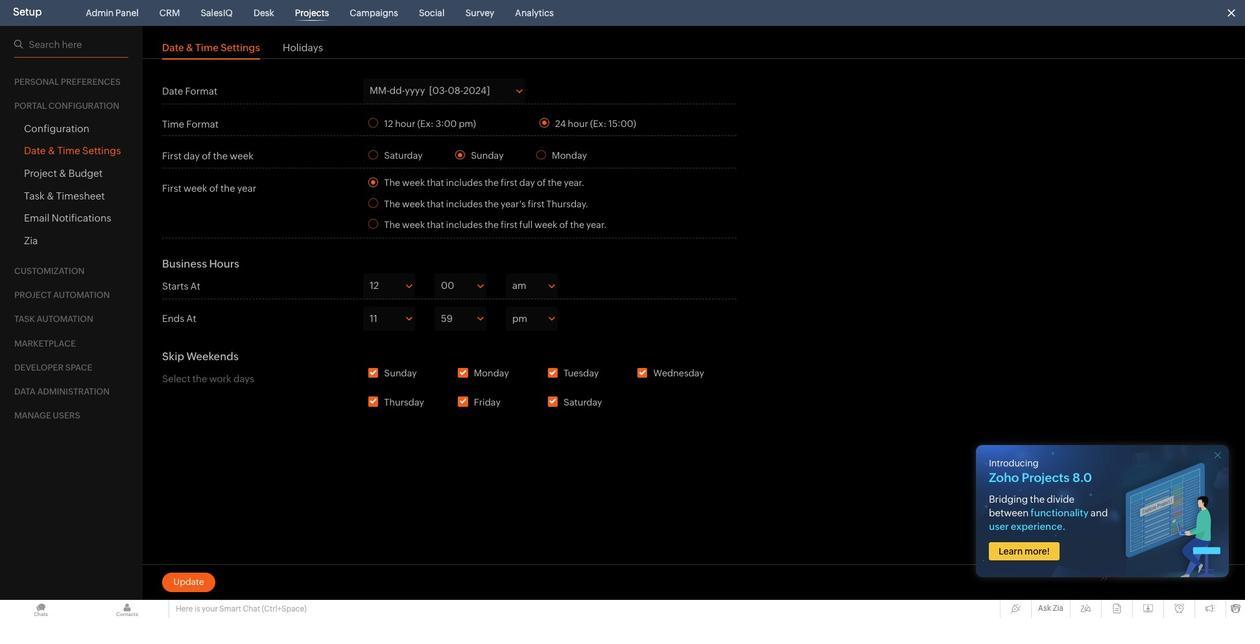 Task type: locate. For each thing, give the bounding box(es) containing it.
desk link
[[248, 0, 279, 26]]

survey
[[465, 8, 494, 18]]

is
[[194, 605, 200, 614]]

here
[[176, 605, 193, 614]]

desk
[[253, 8, 274, 18]]

contacts image
[[86, 601, 168, 619]]

social
[[419, 8, 445, 18]]

smart
[[219, 605, 241, 614]]

admin
[[86, 8, 114, 18]]

social link
[[414, 0, 450, 26]]

crm
[[159, 8, 180, 18]]

setup
[[13, 6, 42, 18]]

your
[[202, 605, 218, 614]]

zia
[[1053, 604, 1064, 613]]

here is your smart chat (ctrl+space)
[[176, 605, 307, 614]]



Task type: describe. For each thing, give the bounding box(es) containing it.
ask
[[1038, 604, 1051, 613]]

ask zia
[[1038, 604, 1064, 613]]

campaigns link
[[345, 0, 403, 26]]

crm link
[[154, 0, 185, 26]]

chats image
[[0, 601, 82, 619]]

(ctrl+space)
[[262, 605, 307, 614]]

panel
[[115, 8, 139, 18]]

chat
[[243, 605, 260, 614]]

salesiq
[[201, 8, 233, 18]]

salesiq link
[[195, 0, 238, 26]]

admin panel
[[86, 8, 139, 18]]

projects link
[[290, 0, 334, 26]]

admin panel link
[[81, 0, 144, 26]]

campaigns
[[350, 8, 398, 18]]

survey link
[[460, 0, 500, 26]]

projects
[[295, 8, 329, 18]]

analytics link
[[510, 0, 559, 26]]

analytics
[[515, 8, 554, 18]]



Task type: vqa. For each thing, say whether or not it's contained in the screenshot.
Configure Settings icon
no



